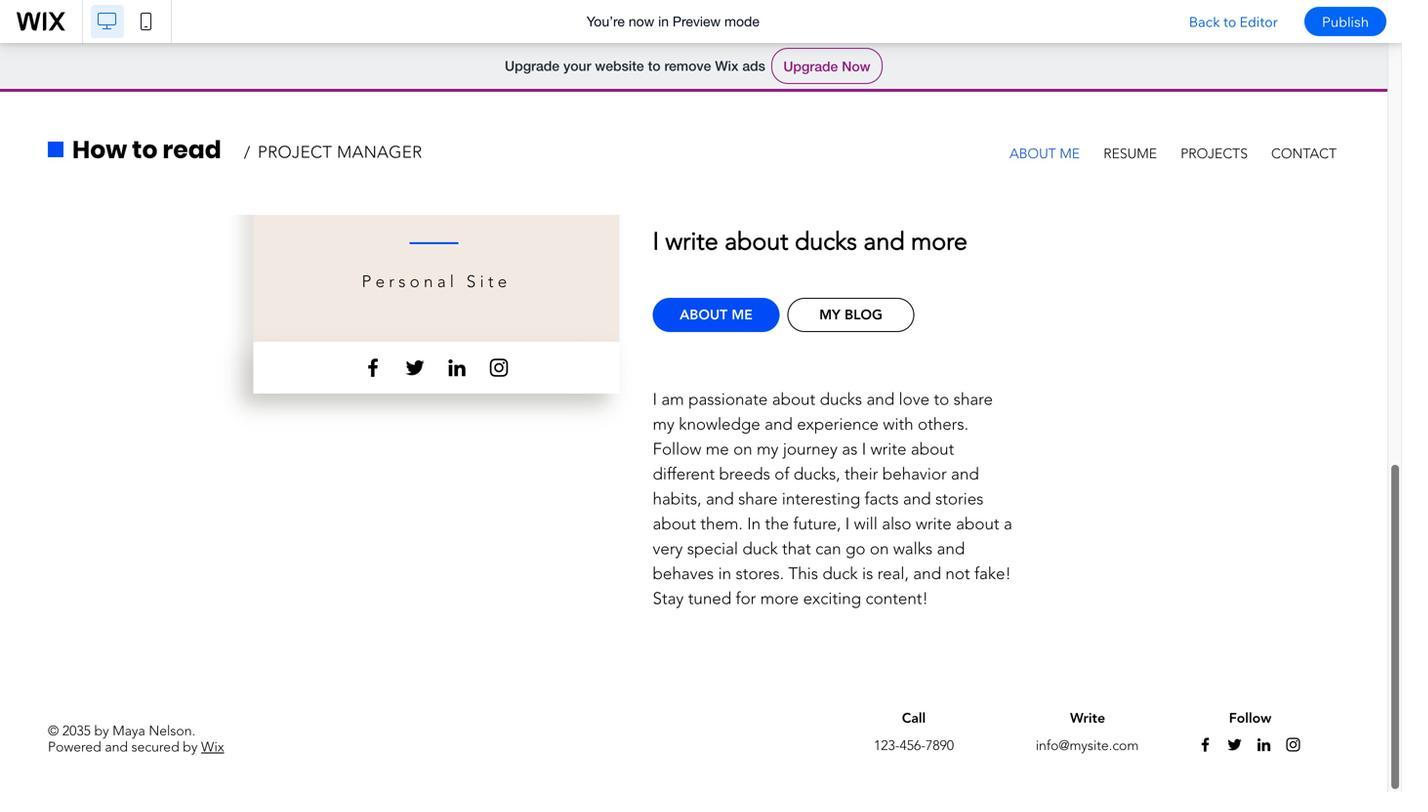 Task type: vqa. For each thing, say whether or not it's contained in the screenshot.
500
no



Task type: locate. For each thing, give the bounding box(es) containing it.
editor
[[1240, 13, 1278, 30]]

back
[[1189, 13, 1221, 30]]

preview
[[673, 13, 721, 29]]

in
[[658, 13, 669, 29]]

publish button
[[1305, 7, 1387, 36]]

mode
[[725, 13, 760, 29]]

back to editor button
[[1175, 0, 1293, 43]]

you're now in preview mode
[[587, 13, 760, 29]]

to
[[1224, 13, 1237, 30]]



Task type: describe. For each thing, give the bounding box(es) containing it.
you're
[[587, 13, 625, 29]]

now
[[629, 13, 655, 29]]

back to editor
[[1189, 13, 1278, 30]]

publish
[[1322, 13, 1369, 30]]



